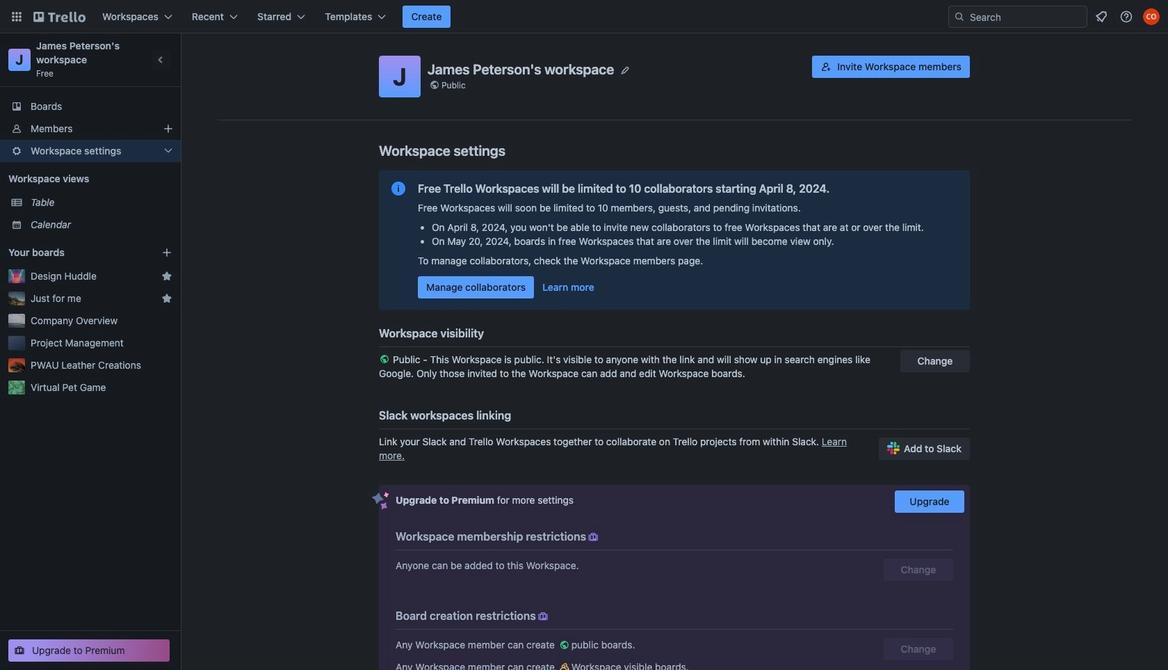 Task type: locate. For each thing, give the bounding box(es) containing it.
0 vertical spatial starred icon image
[[161, 271, 173, 282]]

0 horizontal spatial sm image
[[536, 609, 550, 623]]

1 vertical spatial sm image
[[536, 609, 550, 623]]

workspace navigation collapse icon image
[[152, 50, 171, 70]]

sm image
[[587, 530, 601, 544], [536, 609, 550, 623], [558, 660, 572, 670]]

0 notifications image
[[1094, 8, 1110, 25]]

open information menu image
[[1120, 10, 1134, 24]]

0 vertical spatial sm image
[[587, 530, 601, 544]]

christina overa (christinaovera) image
[[1144, 8, 1161, 25]]

sm image
[[558, 638, 572, 652]]

1 vertical spatial starred icon image
[[161, 293, 173, 304]]

2 horizontal spatial sm image
[[587, 530, 601, 544]]

1 horizontal spatial sm image
[[558, 660, 572, 670]]

starred icon image
[[161, 271, 173, 282], [161, 293, 173, 304]]

1 starred icon image from the top
[[161, 271, 173, 282]]



Task type: vqa. For each thing, say whether or not it's contained in the screenshot.
CHRISTINA OVERA (CHRISTINAOVERA) "Image"
yes



Task type: describe. For each thing, give the bounding box(es) containing it.
add board image
[[161, 247, 173, 258]]

search image
[[955, 11, 966, 22]]

2 starred icon image from the top
[[161, 293, 173, 304]]

primary element
[[0, 0, 1169, 33]]

sparkle image
[[372, 492, 390, 510]]

back to home image
[[33, 6, 86, 28]]

Search field
[[966, 7, 1087, 26]]

your boards with 6 items element
[[8, 244, 141, 261]]

2 vertical spatial sm image
[[558, 660, 572, 670]]



